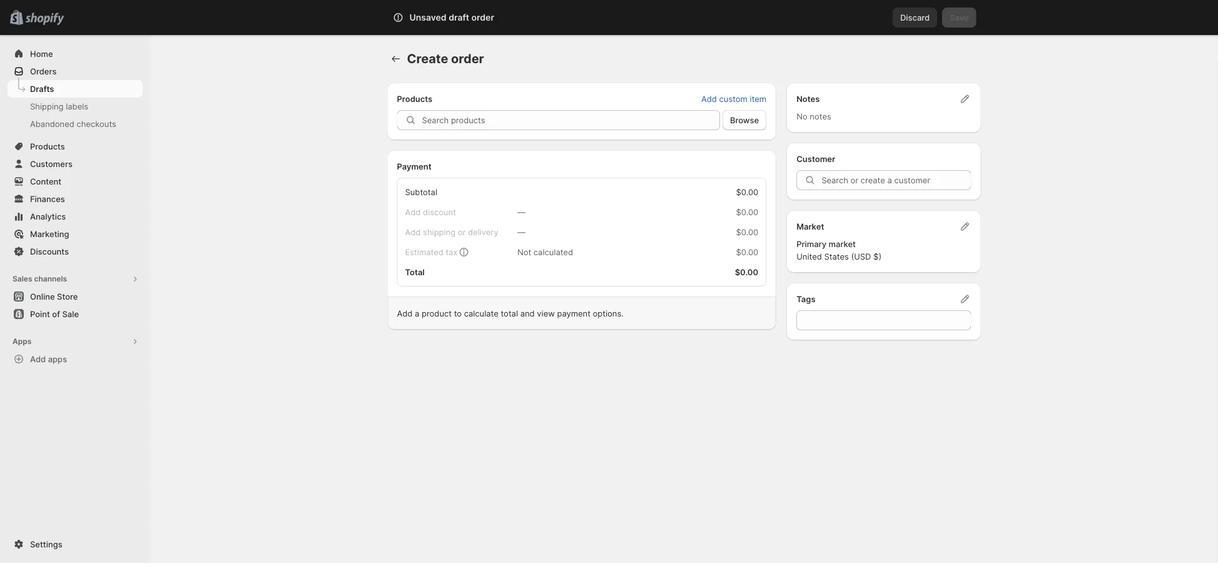 Task type: vqa. For each thing, say whether or not it's contained in the screenshot.
first 2 0 from left
no



Task type: locate. For each thing, give the bounding box(es) containing it.
settings
[[30, 540, 62, 549]]

products down create
[[397, 94, 433, 104]]

0 vertical spatial —
[[518, 207, 526, 217]]

1 horizontal spatial add
[[397, 309, 413, 318]]

subtotal
[[405, 187, 437, 197]]

1 vertical spatial add
[[397, 309, 413, 318]]

0 horizontal spatial products
[[30, 141, 65, 151]]

analytics
[[30, 212, 66, 221]]

—
[[518, 207, 526, 217], [518, 227, 526, 237]]

order right draft
[[472, 12, 494, 23]]

orders
[[30, 66, 57, 76]]

2 horizontal spatial add
[[702, 94, 717, 104]]

payment
[[557, 309, 591, 318]]

order
[[472, 12, 494, 23], [451, 51, 484, 66]]

save button
[[943, 8, 977, 28]]

point of sale button
[[0, 305, 150, 323]]

marketing
[[30, 229, 69, 239]]

orders link
[[8, 63, 143, 80]]

add left apps
[[30, 354, 46, 364]]

2 vertical spatial add
[[30, 354, 46, 364]]

sale
[[62, 309, 79, 319]]

add for add a product to calculate total and view payment options.
[[397, 309, 413, 318]]

add apps
[[30, 354, 67, 364]]

products link
[[8, 138, 143, 155]]

add custom item button
[[694, 90, 774, 108]]

add
[[702, 94, 717, 104], [397, 309, 413, 318], [30, 354, 46, 364]]

create
[[407, 51, 448, 66]]

0 vertical spatial add
[[702, 94, 717, 104]]

channels
[[34, 274, 67, 284]]

products
[[397, 94, 433, 104], [30, 141, 65, 151]]

discounts link
[[8, 243, 143, 260]]

search button
[[428, 8, 791, 28]]

notes
[[797, 94, 820, 104]]

$0.00
[[736, 187, 759, 197], [736, 207, 759, 217], [736, 227, 759, 237], [736, 247, 759, 257], [735, 267, 759, 277]]

order right create
[[451, 51, 484, 66]]

products inside products link
[[30, 141, 65, 151]]

a
[[415, 309, 420, 318]]

create order
[[407, 51, 484, 66]]

browse
[[730, 115, 759, 125]]

products up customers
[[30, 141, 65, 151]]

0 horizontal spatial add
[[30, 354, 46, 364]]

discard link
[[893, 8, 938, 28]]

shipping
[[30, 101, 64, 111]]

apps button
[[8, 333, 143, 351]]

customers link
[[8, 155, 143, 173]]

drafts link
[[8, 80, 143, 98]]

0 vertical spatial order
[[472, 12, 494, 23]]

1 horizontal spatial products
[[397, 94, 433, 104]]

of
[[52, 309, 60, 319]]

1 vertical spatial —
[[518, 227, 526, 237]]

online store
[[30, 292, 78, 301]]

total
[[405, 267, 425, 277]]

analytics link
[[8, 208, 143, 225]]

market
[[829, 239, 856, 249]]

1 vertical spatial products
[[30, 141, 65, 151]]

shipping labels
[[30, 101, 88, 111]]

view
[[537, 309, 555, 318]]

Search products text field
[[422, 110, 720, 130]]

0 vertical spatial products
[[397, 94, 433, 104]]

point of sale
[[30, 309, 79, 319]]

not calculated
[[518, 247, 573, 257]]

add for add apps
[[30, 354, 46, 364]]

add left a on the left bottom of the page
[[397, 309, 413, 318]]

total
[[501, 309, 518, 318]]

search
[[448, 13, 475, 22]]

2 — from the top
[[518, 227, 526, 237]]

add left custom at right top
[[702, 94, 717, 104]]

to
[[454, 309, 462, 318]]

abandoned
[[30, 119, 74, 129]]

None text field
[[797, 310, 972, 330]]

sales channels button
[[8, 270, 143, 288]]

online store link
[[8, 288, 143, 305]]

content link
[[8, 173, 143, 190]]

store
[[57, 292, 78, 301]]



Task type: describe. For each thing, give the bounding box(es) containing it.
product
[[422, 309, 452, 318]]

save
[[950, 13, 969, 22]]

states
[[825, 252, 849, 261]]

payment
[[397, 161, 432, 171]]

and
[[521, 309, 535, 318]]

add custom item
[[702, 94, 767, 104]]

discard
[[901, 13, 930, 22]]

point
[[30, 309, 50, 319]]

unsaved draft order
[[410, 12, 494, 23]]

not
[[518, 247, 532, 257]]

drafts
[[30, 84, 54, 94]]

abandoned checkouts link
[[8, 115, 143, 133]]

tags
[[797, 294, 816, 304]]

united
[[797, 252, 822, 261]]

customer
[[797, 154, 836, 164]]

sales
[[13, 274, 32, 284]]

Search or create a customer text field
[[822, 170, 972, 190]]

discounts
[[30, 247, 69, 256]]

finances
[[30, 194, 65, 204]]

1 — from the top
[[518, 207, 526, 217]]

abandoned checkouts
[[30, 119, 116, 129]]

online store button
[[0, 288, 150, 305]]

primary market united states (usd $)
[[797, 239, 882, 261]]

draft
[[449, 12, 469, 23]]

add for add custom item
[[702, 94, 717, 104]]

online
[[30, 292, 55, 301]]

add a product to calculate total and view payment options.
[[397, 309, 624, 318]]

unsaved
[[410, 12, 447, 23]]

checkouts
[[77, 119, 116, 129]]

(usd
[[852, 252, 872, 261]]

home link
[[8, 45, 143, 63]]

marketing link
[[8, 225, 143, 243]]

1 vertical spatial order
[[451, 51, 484, 66]]

calculated
[[534, 247, 573, 257]]

finances link
[[8, 190, 143, 208]]

item
[[750, 94, 767, 104]]

notes
[[810, 111, 832, 121]]

labels
[[66, 101, 88, 111]]

calculate
[[464, 309, 499, 318]]

settings link
[[8, 536, 143, 553]]

no
[[797, 111, 808, 121]]

apps
[[48, 354, 67, 364]]

custom
[[720, 94, 748, 104]]

content
[[30, 177, 61, 186]]

$)
[[874, 252, 882, 261]]

sales channels
[[13, 274, 67, 284]]

no notes
[[797, 111, 832, 121]]

point of sale link
[[8, 305, 143, 323]]

market
[[797, 222, 825, 231]]

add apps button
[[8, 351, 143, 368]]

primary
[[797, 239, 827, 249]]

options.
[[593, 309, 624, 318]]

shopify image
[[25, 13, 64, 25]]

apps
[[13, 337, 31, 346]]

shipping labels link
[[8, 98, 143, 115]]

home
[[30, 49, 53, 59]]

customers
[[30, 159, 73, 169]]

browse button
[[723, 110, 767, 130]]



